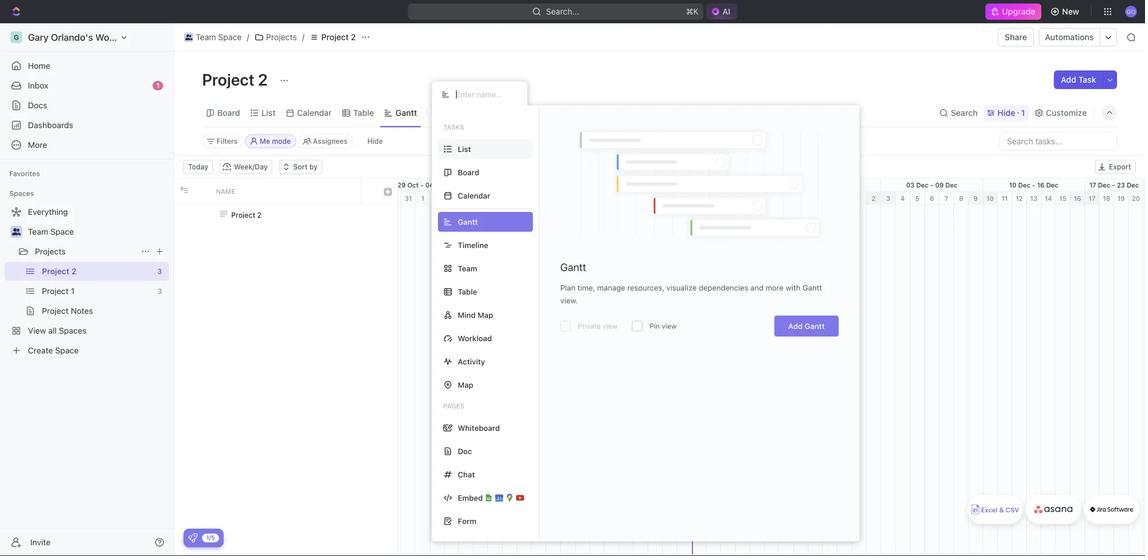 Task type: locate. For each thing, give the bounding box(es) containing it.
0 horizontal spatial projects
[[35, 247, 66, 256]]

23
[[1117, 181, 1125, 189], [738, 195, 747, 202]]

17 dec - 23 dec element
[[1085, 179, 1144, 191]]

1 20 from the left
[[695, 195, 703, 202]]

1 11 element from the left
[[561, 192, 575, 205]]

2 column header from the left
[[192, 179, 209, 204]]

1 horizontal spatial 30 element
[[838, 192, 852, 205]]

0 horizontal spatial team
[[28, 227, 48, 236]]

19 element down 17 dec - 23 dec element
[[1114, 192, 1129, 205]]

user group image inside sidebar 'navigation'
[[12, 228, 21, 235]]

2 horizontal spatial team
[[458, 264, 477, 273]]

0 horizontal spatial /
[[247, 32, 249, 42]]

2 15 from the left
[[1059, 195, 1067, 202]]

2 11 element from the left
[[998, 192, 1012, 205]]

1 view from the left
[[603, 322, 617, 330]]

tree
[[5, 203, 169, 360]]

chat
[[458, 470, 475, 479]]

03 dec - 09 dec element
[[881, 179, 983, 191]]

3 down 29 oct - 04 nov element
[[449, 195, 453, 202]]

17 element down 17 dec - 23 dec
[[1085, 192, 1100, 205]]

0 vertical spatial user group image
[[185, 34, 192, 40]]

today inside button
[[188, 163, 208, 171]]

0 horizontal spatial list
[[262, 108, 276, 118]]

17 inside 17 dec - 23 dec element
[[1089, 181, 1096, 189]]

view right pin
[[662, 322, 677, 330]]

10 element
[[546, 192, 561, 205], [983, 192, 998, 205]]

11 down 10 dec - 16 dec "element"
[[1002, 195, 1008, 202]]

0 horizontal spatial 13
[[593, 195, 601, 202]]

1 horizontal spatial team space
[[196, 32, 242, 42]]

10 element right 8 element
[[546, 192, 561, 205]]

2 16 element from the left
[[1070, 192, 1085, 205]]

0 vertical spatial 23
[[1117, 181, 1125, 189]]

1 vertical spatial team
[[28, 227, 48, 236]]

23 right 22 element
[[738, 195, 747, 202]]

0 horizontal spatial 30 element
[[387, 192, 401, 205]]

project 2 cell
[[209, 205, 361, 225]]

1 horizontal spatial add
[[1061, 75, 1076, 84]]

0 horizontal spatial 18 element
[[663, 192, 677, 205]]

add gantt
[[788, 322, 825, 331]]

15 for 1st 15 element from the right
[[1059, 195, 1067, 202]]

6 nov from the left
[[814, 181, 827, 189]]

12 element down 12 nov - 18 nov element at the top of the page
[[575, 192, 590, 205]]

13 element
[[590, 192, 605, 205], [1027, 192, 1041, 205]]

18
[[629, 181, 637, 189], [666, 195, 673, 202], [1103, 195, 1110, 202]]

1 horizontal spatial projects link
[[252, 30, 300, 44]]

pin
[[649, 322, 660, 330]]

12 element down 10 dec - 16 dec
[[1012, 192, 1027, 205]]

1
[[156, 81, 160, 89], [1021, 108, 1025, 118], [421, 195, 424, 202], [857, 195, 861, 202]]

board
[[217, 108, 240, 118], [458, 168, 479, 177]]

1 horizontal spatial team space link
[[181, 30, 245, 44]]

0 horizontal spatial team space link
[[28, 222, 167, 241]]

1 9 from the left
[[537, 195, 541, 202]]

26 for 26 nov - 02 dec
[[804, 181, 813, 189]]

3
[[449, 195, 453, 202], [886, 195, 890, 202]]

5 nov from the left
[[638, 181, 651, 189]]

20 element
[[692, 192, 706, 205], [1129, 192, 1144, 205]]

11 element down 10 dec - 16 dec
[[998, 192, 1012, 205]]

table up mind
[[458, 287, 477, 296]]

onboarding checklist button image
[[188, 533, 197, 543]]

plan time, manage resources, visualize dependencies and more with gantt view.
[[560, 283, 822, 305]]

 image for 1st column header from left
[[180, 185, 188, 194]]

18 element left 21
[[663, 192, 677, 205]]

home
[[28, 61, 50, 70]]

2 - from the left
[[524, 181, 527, 189]]

- for 02
[[828, 181, 831, 189]]

16
[[1037, 181, 1044, 189], [637, 195, 644, 202], [1074, 195, 1081, 202]]

add inside 'button'
[[1061, 75, 1076, 84]]

10
[[1009, 181, 1016, 189], [986, 195, 994, 202]]

assignees
[[313, 137, 347, 145]]

1 vertical spatial team space link
[[28, 222, 167, 241]]

map right mind
[[478, 311, 493, 319]]

2 horizontal spatial 16
[[1074, 195, 1081, 202]]

18 element down 17 dec - 23 dec
[[1100, 192, 1114, 205]]

2
[[351, 32, 356, 42], [258, 70, 268, 89], [435, 195, 439, 202], [872, 195, 876, 202], [257, 211, 261, 219]]

view right the private
[[603, 322, 617, 330]]

- for 09
[[930, 181, 933, 189]]

3 down 03 dec - 09 dec element
[[886, 195, 890, 202]]

09
[[935, 181, 944, 189]]

16 down search tasks... text field
[[1037, 181, 1044, 189]]

2 6 from the left
[[930, 195, 934, 202]]

13 down 12 nov - 18 nov element at the top of the page
[[593, 195, 601, 202]]

3 dec from the left
[[945, 181, 958, 189]]

1 horizontal spatial  image
[[384, 188, 392, 196]]

1 horizontal spatial 11 element
[[998, 192, 1012, 205]]

16 element down 17 dec - 23 dec element
[[1070, 192, 1085, 205]]

1 20 element from the left
[[692, 192, 706, 205]]

1 vertical spatial space
[[50, 227, 74, 236]]

hide for hide
[[367, 137, 383, 145]]

0 vertical spatial team space link
[[181, 30, 245, 44]]

calendar
[[297, 108, 332, 118], [458, 191, 490, 200]]

13 element down 12 nov - 18 nov
[[590, 192, 605, 205]]

5 - from the left
[[930, 181, 933, 189]]

board link
[[215, 105, 240, 121]]

9 right 8
[[973, 195, 978, 202]]

2 vertical spatial team
[[458, 264, 477, 273]]

13 for first 13 element from the right
[[1030, 195, 1037, 202]]

0 horizontal spatial 3
[[449, 195, 453, 202]]

0 horizontal spatial projects link
[[35, 242, 136, 261]]

1 vertical spatial project 2
[[202, 70, 271, 89]]

1 horizontal spatial 19
[[1117, 195, 1125, 202]]

2 19 element from the left
[[1114, 192, 1129, 205]]

20 element left 21
[[692, 192, 706, 205]]

1/5
[[206, 534, 215, 541]]

column header
[[174, 179, 192, 204], [192, 179, 209, 204], [361, 179, 378, 204], [378, 179, 398, 204]]

map down the activity
[[458, 381, 473, 389]]

1 vertical spatial projects link
[[35, 242, 136, 261]]

19
[[681, 195, 688, 202], [1117, 195, 1125, 202]]

1 15 from the left
[[622, 195, 630, 202]]

1 horizontal spatial calendar
[[458, 191, 490, 200]]

29 element
[[823, 192, 838, 205]]

1 vertical spatial hide
[[367, 137, 383, 145]]

0 horizontal spatial map
[[458, 381, 473, 389]]

20
[[695, 195, 703, 202], [1132, 195, 1140, 202]]

view for private view
[[603, 322, 617, 330]]

11 element
[[561, 192, 575, 205], [998, 192, 1012, 205]]

space
[[218, 32, 242, 42], [50, 227, 74, 236]]

calendar up assignees button
[[297, 108, 332, 118]]

0 vertical spatial board
[[217, 108, 240, 118]]

30 element down 02
[[838, 192, 852, 205]]

hide for hide 1
[[997, 108, 1015, 118]]

1 horizontal spatial today
[[695, 207, 712, 214]]

1 13 from the left
[[593, 195, 601, 202]]

28 element
[[808, 192, 823, 205]]

2 19 from the left
[[1117, 195, 1125, 202]]

5 left 7 'element'
[[478, 195, 483, 202]]

hide 1
[[997, 108, 1025, 118]]

0 horizontal spatial 4
[[464, 195, 468, 202]]

0 horizontal spatial 6
[[493, 195, 497, 202]]

4 - from the left
[[828, 181, 831, 189]]

share button
[[998, 28, 1034, 47]]

list down tasks
[[458, 145, 471, 153]]

1 horizontal spatial 3
[[886, 195, 890, 202]]

16 inside "element"
[[1037, 181, 1044, 189]]

1 horizontal spatial 9
[[973, 195, 978, 202]]

17 element
[[648, 192, 663, 205], [1085, 192, 1100, 205]]

0 horizontal spatial 5
[[478, 195, 483, 202]]

15 element down 10 dec - 16 dec "element"
[[1056, 192, 1070, 205]]

19 down 17 dec - 23 dec element
[[1117, 195, 1125, 202]]

20 element down 17 dec - 23 dec element
[[1129, 192, 1144, 205]]

14
[[608, 195, 615, 202], [1045, 195, 1052, 202]]

1 horizontal spatial 15
[[1059, 195, 1067, 202]]

today
[[188, 163, 208, 171], [695, 207, 712, 214]]

manage
[[597, 283, 625, 292]]

4 column header from the left
[[378, 179, 398, 204]]

17 for 17 dec - 23 dec
[[1089, 181, 1096, 189]]

23 inside "element"
[[738, 195, 747, 202]]

list link
[[259, 105, 276, 121]]

0 horizontal spatial 17 element
[[648, 192, 663, 205]]

13 down 10 dec - 16 dec
[[1030, 195, 1037, 202]]

26 right 25 element
[[782, 195, 790, 202]]

view.
[[560, 296, 578, 305]]

1 horizontal spatial 10
[[1009, 181, 1016, 189]]

11 element containing 11
[[998, 192, 1012, 205]]

17 down export button
[[1089, 181, 1096, 189]]

16 down 10 dec - 16 dec "element"
[[1074, 195, 1081, 202]]

19 element left 21
[[677, 192, 692, 205]]

11 up 8 element
[[529, 181, 535, 189]]

plan
[[560, 283, 575, 292]]

hide inside button
[[367, 137, 383, 145]]

2 15 element from the left
[[1056, 192, 1070, 205]]

2 20 from the left
[[1132, 195, 1140, 202]]

10 element right 8
[[983, 192, 998, 205]]

invite
[[30, 538, 51, 547]]

add for add gantt
[[788, 322, 803, 331]]

6 dec from the left
[[1098, 181, 1110, 189]]

6 down 03 dec - 09 dec
[[930, 195, 934, 202]]

15 down 10 dec - 16 dec "element"
[[1059, 195, 1067, 202]]

1 horizontal spatial 12 element
[[1012, 192, 1027, 205]]

1 horizontal spatial team
[[196, 32, 216, 42]]

26 up 28
[[804, 181, 813, 189]]

- for 04
[[420, 181, 423, 189]]

add
[[1061, 75, 1076, 84], [788, 322, 803, 331]]

30 element left 31
[[387, 192, 401, 205]]

2 horizontal spatial 18
[[1103, 195, 1110, 202]]

name column header
[[209, 179, 361, 204]]

3 - from the left
[[624, 181, 628, 189]]

space inside sidebar 'navigation'
[[50, 227, 74, 236]]

2 view from the left
[[662, 322, 677, 330]]

0 vertical spatial add
[[1061, 75, 1076, 84]]

7 element
[[503, 192, 517, 205]]

spaces
[[9, 189, 34, 197]]

2 inside "project 2" link
[[351, 32, 356, 42]]

1 horizontal spatial 26
[[804, 181, 813, 189]]

14 element
[[605, 192, 619, 205], [1041, 192, 1056, 205]]

6 left 7 'element'
[[493, 195, 497, 202]]

team space
[[196, 32, 242, 42], [28, 227, 74, 236]]

0 horizontal spatial 10 element
[[546, 192, 561, 205]]

2 9 from the left
[[973, 195, 978, 202]]

0 horizontal spatial 23
[[738, 195, 747, 202]]

14 element down 12 nov - 18 nov
[[605, 192, 619, 205]]

6 - from the left
[[1032, 181, 1035, 189]]

17 element down 12 nov - 18 nov element at the top of the page
[[648, 192, 663, 205]]

15 down 12 nov - 18 nov
[[622, 195, 630, 202]]

0 horizontal spatial 16
[[637, 195, 644, 202]]

16 element
[[634, 192, 648, 205], [1070, 192, 1085, 205]]

4 left 7 'element'
[[464, 195, 468, 202]]

1 19 element from the left
[[677, 192, 692, 205]]

upgrade
[[1002, 7, 1035, 16]]

2 18 element from the left
[[1100, 192, 1114, 205]]

2 13 from the left
[[1030, 195, 1037, 202]]

16 for second 16 element from the right
[[637, 195, 644, 202]]

0 vertical spatial today
[[188, 163, 208, 171]]

1 horizontal spatial 13 element
[[1027, 192, 1041, 205]]

0 horizontal spatial calendar
[[297, 108, 332, 118]]

 image down 'today' button
[[180, 185, 188, 194]]

0 horizontal spatial 11
[[529, 181, 535, 189]]

sidebar navigation
[[0, 23, 174, 556]]

add left "task"
[[1061, 75, 1076, 84]]

1 horizontal spatial 18 element
[[1100, 192, 1114, 205]]

user group image
[[185, 34, 192, 40], [12, 228, 21, 235]]

7 - from the left
[[1112, 181, 1115, 189]]

15 element down 12 nov - 18 nov element at the top of the page
[[619, 192, 634, 205]]

10 element containing 10
[[983, 192, 998, 205]]

1 horizontal spatial 6
[[930, 195, 934, 202]]

9
[[537, 195, 541, 202], [973, 195, 978, 202]]

16 element down 12 nov - 18 nov element at the top of the page
[[634, 192, 648, 205]]

1 - from the left
[[420, 181, 423, 189]]

0 horizontal spatial 12
[[579, 195, 586, 202]]

3 column header from the left
[[361, 179, 378, 204]]

11 element right 8 element
[[561, 192, 575, 205]]

14 down 12 nov - 18 nov
[[608, 195, 615, 202]]

0 horizontal spatial team space
[[28, 227, 74, 236]]

1 vertical spatial user group image
[[12, 228, 21, 235]]

export button
[[1095, 160, 1136, 174]]

board up 29 oct - 04 nov element
[[458, 168, 479, 177]]

9 right 8 element
[[537, 195, 541, 202]]

30 element containing 30
[[387, 192, 401, 205]]

0 horizontal spatial 15 element
[[619, 192, 634, 205]]

1 vertical spatial 23
[[738, 195, 747, 202]]

tree containing team space
[[5, 203, 169, 360]]

team space link
[[181, 30, 245, 44], [28, 222, 167, 241]]

1 5 from the left
[[478, 195, 483, 202]]

20 left 21
[[695, 195, 703, 202]]

1 15 element from the left
[[619, 192, 634, 205]]

12 element
[[575, 192, 590, 205], [1012, 192, 1027, 205]]

17 down 12 nov - 18 nov element at the top of the page
[[652, 195, 659, 202]]

8 element
[[517, 192, 532, 205]]

19 element
[[677, 192, 692, 205], [1114, 192, 1129, 205]]

10 for 10
[[986, 195, 994, 202]]

table up hide button
[[353, 108, 374, 118]]

2 10 element from the left
[[983, 192, 998, 205]]

excel
[[981, 506, 997, 514]]

oct
[[407, 181, 419, 189]]

12 nov - 18 nov element
[[575, 179, 677, 191]]

gantt
[[396, 108, 417, 118], [560, 261, 586, 273], [802, 283, 822, 292], [805, 322, 825, 331]]

1 horizontal spatial 18
[[666, 195, 673, 202]]

1 19 from the left
[[681, 195, 688, 202]]

10 inside 10 dec - 16 dec "element"
[[1009, 181, 1016, 189]]

 image
[[180, 185, 188, 194], [384, 188, 392, 196]]

26 nov - 02 dec
[[804, 181, 855, 189]]

17 down 17 dec - 23 dec
[[1089, 195, 1095, 202]]

2 vertical spatial project
[[231, 211, 255, 219]]

board left list link
[[217, 108, 240, 118]]

1 horizontal spatial 14 element
[[1041, 192, 1056, 205]]

13 element down 10 dec - 16 dec "element"
[[1027, 192, 1041, 205]]

hide right the search in the right top of the page
[[997, 108, 1015, 118]]

2 17 element from the left
[[1085, 192, 1100, 205]]

0 horizontal spatial 12 element
[[575, 192, 590, 205]]

5 down 03 dec - 09 dec
[[915, 195, 919, 202]]

0 horizontal spatial  image
[[180, 185, 188, 194]]

project inside cell
[[231, 211, 255, 219]]

0 horizontal spatial 19 element
[[677, 192, 692, 205]]

19 left 21
[[681, 195, 688, 202]]

1 horizontal spatial board
[[458, 168, 479, 177]]

30 element
[[387, 192, 401, 205], [838, 192, 852, 205]]

1 horizontal spatial view
[[662, 322, 677, 330]]

table inside table link
[[353, 108, 374, 118]]

add down with
[[788, 322, 803, 331]]

customize button
[[1031, 105, 1090, 121]]

/
[[247, 32, 249, 42], [302, 32, 304, 42]]

project 2
[[321, 32, 356, 42], [202, 70, 271, 89], [231, 211, 261, 219]]

0 horizontal spatial space
[[50, 227, 74, 236]]

0 horizontal spatial 19
[[681, 195, 688, 202]]

15 element
[[619, 192, 634, 205], [1056, 192, 1070, 205]]

10 dec - 16 dec element
[[983, 179, 1085, 191]]

0 horizontal spatial add
[[788, 322, 803, 331]]

0 vertical spatial 10
[[1009, 181, 1016, 189]]

name row
[[174, 179, 398, 205]]

0 horizontal spatial 14
[[608, 195, 615, 202]]

1 horizontal spatial 16 element
[[1070, 192, 1085, 205]]

0 vertical spatial 26
[[804, 181, 813, 189]]

13
[[593, 195, 601, 202], [1030, 195, 1037, 202]]

time,
[[578, 283, 595, 292]]

1 horizontal spatial 15 element
[[1056, 192, 1070, 205]]

5 dec from the left
[[1046, 181, 1058, 189]]

1 vertical spatial add
[[788, 322, 803, 331]]

2 20 element from the left
[[1129, 192, 1144, 205]]

1 horizontal spatial 11
[[1002, 195, 1008, 202]]

20 down 17 dec - 23 dec element
[[1132, 195, 1140, 202]]

1 30 element from the left
[[387, 192, 401, 205]]

tasks
[[443, 123, 464, 131]]

23 down export
[[1117, 181, 1125, 189]]

15 for second 15 element from the right
[[622, 195, 630, 202]]

03
[[906, 181, 914, 189]]

1 horizontal spatial hide
[[997, 108, 1015, 118]]

name
[[216, 188, 235, 195]]

1 horizontal spatial 16
[[1037, 181, 1044, 189]]

list right board link
[[262, 108, 276, 118]]

1 vertical spatial team space
[[28, 227, 74, 236]]

1 12 element from the left
[[575, 192, 590, 205]]

14 down 10 dec - 16 dec "element"
[[1045, 195, 1052, 202]]

0 horizontal spatial 11 element
[[561, 192, 575, 205]]

03 dec - 09 dec
[[906, 181, 958, 189]]

1 horizontal spatial 4
[[901, 195, 905, 202]]

1 vertical spatial calendar
[[458, 191, 490, 200]]

0 vertical spatial table
[[353, 108, 374, 118]]

1 horizontal spatial table
[[458, 287, 477, 296]]

6
[[493, 195, 497, 202], [930, 195, 934, 202]]

automations
[[1045, 32, 1094, 42]]

16 down 12 nov - 18 nov element at the top of the page
[[637, 195, 644, 202]]

list
[[262, 108, 276, 118], [458, 145, 471, 153]]

nov
[[435, 181, 448, 189], [510, 181, 522, 189], [537, 181, 549, 189], [610, 181, 623, 189], [638, 181, 651, 189], [814, 181, 827, 189]]

 image left the 29
[[384, 188, 392, 196]]

dec
[[843, 181, 855, 189], [916, 181, 928, 189], [945, 181, 958, 189], [1018, 181, 1030, 189], [1046, 181, 1058, 189], [1098, 181, 1110, 189], [1127, 181, 1139, 189]]

27 element
[[794, 192, 808, 205]]

hide down table link at left
[[367, 137, 383, 145]]

calendar left 7 'element'
[[458, 191, 490, 200]]

0 vertical spatial map
[[478, 311, 493, 319]]

4 down 03 dec - 09 dec element
[[901, 195, 905, 202]]

1 4 from the left
[[464, 195, 468, 202]]

18 element
[[663, 192, 677, 205], [1100, 192, 1114, 205]]

14 element down 10 dec - 16 dec "element"
[[1041, 192, 1056, 205]]

0 horizontal spatial view
[[603, 322, 617, 330]]

0 horizontal spatial 18
[[629, 181, 637, 189]]

0 horizontal spatial 15
[[622, 195, 630, 202]]



Task type: describe. For each thing, give the bounding box(es) containing it.
31 element
[[401, 192, 416, 205]]

22
[[724, 195, 732, 202]]

Enter name... field
[[455, 89, 518, 99]]

0 vertical spatial team
[[196, 32, 216, 42]]

1 inside sidebar 'navigation'
[[156, 81, 160, 89]]

10 dec - 16 dec
[[1009, 181, 1058, 189]]

search
[[951, 108, 978, 118]]

doc
[[458, 447, 472, 456]]

24 element
[[750, 192, 765, 205]]

private view
[[578, 322, 617, 330]]

27
[[797, 195, 805, 202]]

25 element
[[765, 192, 779, 205]]

29 oct - 04 nov
[[397, 181, 448, 189]]

search...
[[546, 7, 579, 16]]

1 14 element from the left
[[605, 192, 619, 205]]

0 vertical spatial list
[[262, 108, 276, 118]]

16 for first 16 element from right
[[1074, 195, 1081, 202]]

18 for 1st 18 element
[[666, 195, 673, 202]]

2 dec from the left
[[916, 181, 928, 189]]

&
[[999, 506, 1004, 514]]

private
[[578, 322, 601, 330]]

18 for 1st 18 element from right
[[1103, 195, 1110, 202]]

mind map
[[458, 311, 493, 319]]

2 inside project 2 cell
[[257, 211, 261, 219]]

0 vertical spatial team space
[[196, 32, 242, 42]]

resources,
[[627, 283, 664, 292]]

add for add task
[[1061, 75, 1076, 84]]

1 vertical spatial map
[[458, 381, 473, 389]]

1 18 element from the left
[[663, 192, 677, 205]]

17 for second 17 element from left
[[1089, 195, 1095, 202]]

new
[[1062, 7, 1079, 16]]

workload
[[458, 334, 492, 343]]

2 4 from the left
[[901, 195, 905, 202]]

customize
[[1046, 108, 1087, 118]]

upgrade link
[[986, 3, 1041, 20]]

team space link inside tree
[[28, 222, 167, 241]]

10 for 10 dec - 16 dec
[[1009, 181, 1016, 189]]

0 vertical spatial space
[[218, 32, 242, 42]]

project 2 - 0.00% row
[[174, 205, 398, 225]]

1 vertical spatial project
[[202, 70, 254, 89]]

2 14 from the left
[[1045, 195, 1052, 202]]

1 horizontal spatial 23
[[1117, 181, 1125, 189]]

2 3 from the left
[[886, 195, 890, 202]]

1 16 element from the left
[[634, 192, 648, 205]]

share
[[1005, 32, 1027, 42]]

1 dec from the left
[[843, 181, 855, 189]]

2 30 element from the left
[[838, 192, 852, 205]]

17 dec - 23 dec
[[1089, 181, 1139, 189]]

export
[[1109, 163, 1131, 171]]

3 nov from the left
[[537, 181, 549, 189]]

0 vertical spatial project
[[321, 32, 349, 42]]

26 element
[[779, 192, 794, 205]]

13 for 1st 13 element
[[593, 195, 601, 202]]

29
[[397, 181, 406, 189]]

17 for 2nd 17 element from the right
[[652, 195, 659, 202]]

activity
[[458, 357, 485, 366]]

with
[[786, 283, 800, 292]]

1 vertical spatial 11
[[1002, 195, 1008, 202]]

26 for 26
[[782, 195, 790, 202]]

1 vertical spatial table
[[458, 287, 477, 296]]

team space inside sidebar 'navigation'
[[28, 227, 74, 236]]

calendar link
[[295, 105, 332, 121]]

form
[[458, 517, 476, 526]]

 image for first column header from right
[[384, 188, 392, 196]]

docs link
[[5, 96, 169, 115]]

task
[[1078, 75, 1096, 84]]

1 nov from the left
[[435, 181, 448, 189]]

docs
[[28, 100, 47, 110]]

excel & csv link
[[967, 495, 1023, 524]]

gantt inside gantt link
[[396, 108, 417, 118]]

embed
[[458, 494, 483, 502]]

⌘k
[[686, 7, 698, 16]]

add task button
[[1054, 70, 1103, 89]]

automations button
[[1039, 29, 1100, 46]]

1 horizontal spatial map
[[478, 311, 493, 319]]

tree inside sidebar 'navigation'
[[5, 203, 169, 360]]

0 vertical spatial calendar
[[297, 108, 332, 118]]

2 5 from the left
[[915, 195, 919, 202]]

dependencies
[[699, 283, 748, 292]]

add task
[[1061, 75, 1096, 84]]

more
[[766, 283, 784, 292]]

1 13 element from the left
[[590, 192, 605, 205]]

mind
[[458, 311, 476, 319]]

1 10 element from the left
[[546, 192, 561, 205]]

table link
[[351, 105, 374, 121]]

csv
[[1006, 506, 1019, 514]]

pages
[[443, 402, 464, 410]]

projects inside sidebar 'navigation'
[[35, 247, 66, 256]]

1 vertical spatial board
[[458, 168, 479, 177]]

dashboards link
[[5, 116, 169, 135]]

1 horizontal spatial projects
[[266, 32, 297, 42]]

- for 11
[[524, 181, 527, 189]]

project 2 inside project 2 cell
[[231, 211, 261, 219]]

1 17 element from the left
[[648, 192, 663, 205]]

onboarding checklist button element
[[188, 533, 197, 543]]

31
[[405, 195, 412, 202]]

29 oct - 04 nov element
[[372, 179, 473, 191]]

23 element
[[736, 192, 750, 205]]

- for 18
[[624, 181, 628, 189]]

hide button
[[363, 134, 388, 148]]

and
[[750, 283, 764, 292]]

project 2 link
[[307, 30, 359, 44]]

2 12 element from the left
[[1012, 192, 1027, 205]]

home link
[[5, 56, 169, 75]]

gantt inside plan time, manage resources, visualize dependencies and more with gantt view.
[[802, 283, 822, 292]]

- for 23
[[1112, 181, 1115, 189]]

1 14 from the left
[[608, 195, 615, 202]]

0 vertical spatial 11
[[529, 181, 535, 189]]

7 dec from the left
[[1127, 181, 1139, 189]]

2 horizontal spatial 12
[[1016, 195, 1023, 202]]

2 / from the left
[[302, 32, 304, 42]]

4 nov from the left
[[610, 181, 623, 189]]

05
[[500, 181, 508, 189]]

1 horizontal spatial 12
[[602, 181, 609, 189]]

Search tasks... text field
[[1000, 132, 1116, 150]]

1 horizontal spatial list
[[458, 145, 471, 153]]

8
[[959, 195, 963, 202]]

board inside board link
[[217, 108, 240, 118]]

project 2 tree grid
[[174, 179, 398, 555]]

inbox
[[28, 81, 48, 90]]

2 13 element from the left
[[1027, 192, 1041, 205]]

dashboards
[[28, 120, 73, 130]]

1 3 from the left
[[449, 195, 453, 202]]

favorites
[[9, 169, 40, 178]]

30
[[390, 195, 398, 202]]

1 vertical spatial today
[[695, 207, 712, 214]]

0 vertical spatial project 2
[[321, 32, 356, 42]]

pin view
[[649, 322, 677, 330]]

7
[[945, 195, 948, 202]]

12 nov - 18 nov
[[602, 181, 651, 189]]

05 nov - 11 nov
[[500, 181, 549, 189]]

whiteboard
[[458, 424, 500, 432]]

search button
[[936, 105, 981, 121]]

22 element
[[721, 192, 736, 205]]

4 dec from the left
[[1018, 181, 1030, 189]]

new button
[[1046, 2, 1086, 21]]

02
[[833, 181, 841, 189]]

2 14 element from the left
[[1041, 192, 1056, 205]]

21 element
[[706, 192, 721, 205]]

favorites button
[[5, 167, 45, 181]]

- for 16
[[1032, 181, 1035, 189]]

1 column header from the left
[[174, 179, 192, 204]]

0 vertical spatial projects link
[[252, 30, 300, 44]]

visualize
[[666, 283, 697, 292]]

view for pin view
[[662, 322, 677, 330]]

21
[[710, 195, 717, 202]]

gantt link
[[393, 105, 417, 121]]

04
[[425, 181, 434, 189]]

today button
[[183, 160, 213, 174]]

19 nov - 25 nov element
[[677, 179, 779, 191]]

timeline
[[458, 241, 488, 250]]

excel & csv
[[981, 506, 1019, 514]]

25
[[768, 195, 776, 202]]

05 nov - 11 nov element
[[473, 179, 575, 191]]

2 nov from the left
[[510, 181, 522, 189]]

1 / from the left
[[247, 32, 249, 42]]

26 nov - 02 dec element
[[779, 179, 881, 191]]

1 6 from the left
[[493, 195, 497, 202]]

assignees button
[[298, 134, 353, 148]]

28
[[811, 195, 819, 202]]

team inside sidebar 'navigation'
[[28, 227, 48, 236]]

24
[[753, 195, 761, 202]]



Task type: vqa. For each thing, say whether or not it's contained in the screenshot.
layout:
no



